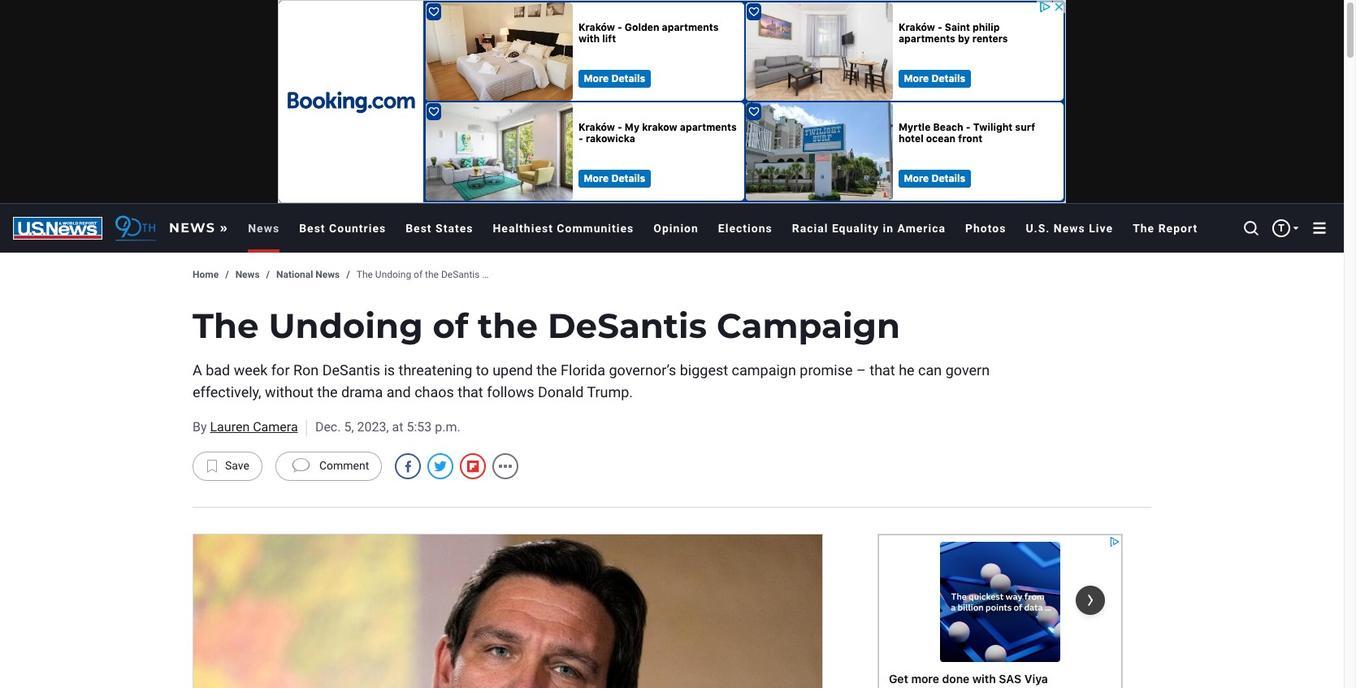 Task type: describe. For each thing, give the bounding box(es) containing it.
chaos
[[415, 384, 454, 401]]

0 horizontal spatial the
[[193, 305, 259, 347]]

u.s. news live link
[[1016, 204, 1123, 253]]

save button
[[193, 452, 263, 481]]

a bad week for ron desantis is threatening to upend the florida governor's biggest campaign promise – that he can govern effectively, without the drama and chaos that follows donald trump.
[[193, 362, 990, 401]]

campaign
[[732, 362, 796, 379]]

live
[[1089, 222, 1114, 235]]

to
[[476, 362, 489, 379]]

0 horizontal spatial that
[[458, 384, 483, 401]]

governor's
[[609, 362, 677, 379]]

news left live
[[1054, 222, 1086, 235]]

ron
[[293, 362, 319, 379]]

p.m.
[[435, 419, 461, 435]]

at
[[392, 419, 404, 435]]

best countries
[[299, 222, 386, 235]]

comment
[[319, 459, 369, 472]]

by
[[193, 419, 207, 435]]

communities
[[557, 222, 634, 235]]

t
[[1279, 222, 1285, 234]]

news link up national
[[238, 204, 290, 253]]

1 vertical spatial desantis
[[548, 305, 707, 347]]

biggest
[[680, 362, 728, 379]]

best states
[[406, 222, 473, 235]]

0 vertical spatial campaign
[[482, 269, 527, 280]]

racial equality in america link
[[783, 204, 956, 253]]

1 vertical spatial the
[[357, 269, 373, 280]]

90th anniversary logo image
[[115, 215, 156, 242]]

news right "home"
[[235, 269, 260, 280]]

national news
[[276, 269, 340, 280]]

news right national
[[316, 269, 340, 280]]

dec.
[[315, 419, 341, 435]]

1 vertical spatial the undoing of the desantis campaign
[[193, 305, 901, 347]]

trump.
[[587, 384, 633, 401]]

without
[[265, 384, 314, 401]]

charlie neibergall image
[[193, 534, 823, 688]]

upend
[[493, 362, 533, 379]]

5,
[[344, 419, 354, 435]]

u.s. news and world report logo image
[[13, 217, 102, 240]]

home
[[193, 269, 219, 280]]

racial
[[792, 222, 829, 235]]

lauren camera link
[[210, 419, 298, 435]]

drama
[[341, 384, 383, 401]]

photos
[[966, 222, 1007, 235]]

national news link
[[276, 269, 340, 282]]

donald
[[538, 384, 584, 401]]

–
[[857, 362, 866, 379]]

countries
[[329, 222, 386, 235]]

desantis inside a bad week for ron desantis is threatening to upend the florida governor's biggest campaign promise – that he can govern effectively, without the drama and chaos that follows donald trump.
[[322, 362, 380, 379]]

follows
[[487, 384, 534, 401]]

1 vertical spatial undoing
[[269, 305, 423, 347]]

2023,
[[357, 419, 389, 435]]

can
[[919, 362, 942, 379]]

equality
[[832, 222, 880, 235]]

the down ron
[[317, 384, 338, 401]]

news link right home 'link'
[[235, 269, 260, 282]]

opinion link
[[644, 204, 709, 253]]

florida
[[561, 362, 606, 379]]

open extra navigation menu image
[[1310, 219, 1330, 238]]

0 vertical spatial advertisement region
[[278, 0, 1066, 203]]



Task type: locate. For each thing, give the bounding box(es) containing it.
national
[[276, 269, 313, 280]]

of up 'threatening' at bottom left
[[433, 305, 468, 347]]

opinion
[[654, 222, 699, 235]]

campaign
[[482, 269, 527, 280], [717, 305, 901, 347]]

best left countries
[[299, 222, 326, 235]]

report
[[1159, 222, 1198, 235]]

2 vertical spatial desantis
[[322, 362, 380, 379]]

bad
[[206, 362, 230, 379]]

desantis up 'drama'
[[322, 362, 380, 379]]

advertisement region
[[278, 0, 1066, 203], [879, 535, 1123, 688]]

healthiest communities
[[493, 222, 634, 235]]

1 horizontal spatial of
[[433, 305, 468, 347]]

week
[[234, 362, 268, 379]]

the undoing of the desantis campaign down 'best states' "link" at the left of the page
[[357, 269, 527, 280]]

the up bad
[[193, 305, 259, 347]]

desantis up governor's
[[548, 305, 707, 347]]

1 horizontal spatial campaign
[[717, 305, 901, 347]]

1 vertical spatial of
[[433, 305, 468, 347]]

best left "states"
[[406, 222, 432, 235]]

racial equality in america
[[792, 222, 946, 235]]

healthiest
[[493, 222, 553, 235]]

undoing up ron
[[269, 305, 423, 347]]

t button
[[1268, 212, 1304, 245]]

0 vertical spatial of
[[414, 269, 423, 280]]

the down countries
[[357, 269, 373, 280]]

the
[[1133, 222, 1155, 235], [357, 269, 373, 280], [193, 305, 259, 347]]

best for best countries
[[299, 222, 326, 235]]

by lauren camera | dec. 5, 2023, at 5:53 p.m.
[[193, 416, 461, 439]]

that down to
[[458, 384, 483, 401]]

that
[[870, 362, 896, 379], [458, 384, 483, 401]]

campaign down healthiest
[[482, 269, 527, 280]]

0 vertical spatial desantis
[[441, 269, 480, 280]]

0 vertical spatial the undoing of the desantis campaign
[[357, 269, 527, 280]]

home link
[[193, 269, 219, 282]]

2 best from the left
[[406, 222, 432, 235]]

campaign up promise
[[717, 305, 901, 347]]

2 horizontal spatial desantis
[[548, 305, 707, 347]]

lauren
[[210, 419, 250, 435]]

news link up "home"
[[163, 214, 235, 242]]

america
[[898, 222, 946, 235]]

a
[[193, 362, 202, 379]]

is
[[384, 362, 395, 379]]

0 vertical spatial undoing
[[375, 269, 411, 280]]

promise
[[800, 362, 853, 379]]

the up upend
[[478, 305, 538, 347]]

effectively,
[[193, 384, 261, 401]]

the report
[[1133, 222, 1198, 235]]

desantis
[[441, 269, 480, 280], [548, 305, 707, 347], [322, 362, 380, 379]]

0 horizontal spatial campaign
[[482, 269, 527, 280]]

best
[[299, 222, 326, 235], [406, 222, 432, 235]]

comment button
[[276, 452, 382, 481]]

he
[[899, 362, 915, 379]]

camera
[[253, 419, 298, 435]]

the
[[425, 269, 439, 280], [478, 305, 538, 347], [537, 362, 557, 379], [317, 384, 338, 401]]

best states link
[[396, 204, 483, 253]]

the undoing of the desantis campaign up upend
[[193, 305, 901, 347]]

news up "home"
[[169, 220, 215, 236]]

for
[[271, 362, 290, 379]]

1 best from the left
[[299, 222, 326, 235]]

of
[[414, 269, 423, 280], [433, 305, 468, 347]]

search image
[[1242, 219, 1262, 238]]

1 vertical spatial campaign
[[717, 305, 901, 347]]

threatening
[[399, 362, 473, 379]]

govern
[[946, 362, 990, 379]]

1 horizontal spatial best
[[406, 222, 432, 235]]

elections
[[718, 222, 773, 235]]

elections link
[[709, 204, 783, 253]]

1 horizontal spatial that
[[870, 362, 896, 379]]

in
[[883, 222, 894, 235]]

u.s. news live
[[1026, 222, 1114, 235]]

the undoing of the desantis campaign
[[357, 269, 527, 280], [193, 305, 901, 347]]

1 horizontal spatial desantis
[[441, 269, 480, 280]]

of down 'best states' "link" at the left of the page
[[414, 269, 423, 280]]

5:53
[[407, 419, 432, 435]]

1 vertical spatial that
[[458, 384, 483, 401]]

undoing down countries
[[375, 269, 411, 280]]

photos link
[[956, 204, 1016, 253]]

1 horizontal spatial the
[[357, 269, 373, 280]]

best inside "link"
[[406, 222, 432, 235]]

2 vertical spatial the
[[193, 305, 259, 347]]

best for best states
[[406, 222, 432, 235]]

0 vertical spatial that
[[870, 362, 896, 379]]

that right –
[[870, 362, 896, 379]]

healthiest communities link
[[483, 204, 644, 253]]

news up national
[[248, 222, 280, 235]]

1 vertical spatial advertisement region
[[879, 535, 1123, 688]]

|
[[304, 416, 309, 439]]

best countries link
[[290, 204, 396, 253]]

news link
[[238, 204, 290, 253], [163, 214, 235, 242], [235, 269, 260, 282]]

0 horizontal spatial of
[[414, 269, 423, 280]]

states
[[436, 222, 473, 235]]

the left report
[[1133, 222, 1155, 235]]

the down 'best states' "link" at the left of the page
[[425, 269, 439, 280]]

2 horizontal spatial the
[[1133, 222, 1155, 235]]

save
[[225, 459, 249, 472]]

0 vertical spatial the
[[1133, 222, 1155, 235]]

the report link
[[1123, 204, 1208, 253]]

desantis down "states"
[[441, 269, 480, 280]]

news
[[169, 220, 215, 236], [248, 222, 280, 235], [1054, 222, 1086, 235], [235, 269, 260, 280], [316, 269, 340, 280]]

the up donald
[[537, 362, 557, 379]]

0 horizontal spatial best
[[299, 222, 326, 235]]

undoing
[[375, 269, 411, 280], [269, 305, 423, 347]]

0 horizontal spatial desantis
[[322, 362, 380, 379]]

u.s.
[[1026, 222, 1051, 235]]

and
[[387, 384, 411, 401]]



Task type: vqa. For each thing, say whether or not it's contained in the screenshot.
Campaign
yes



